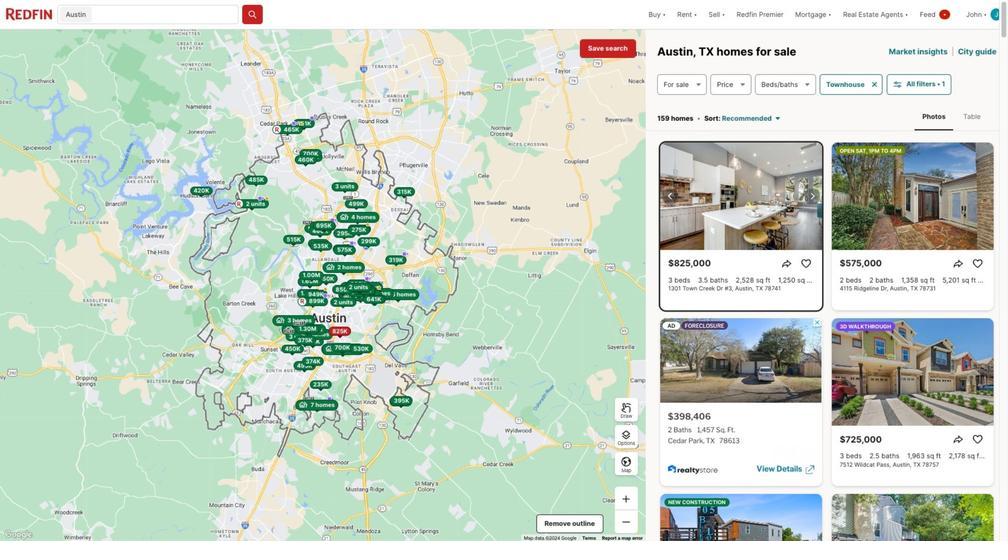 Task type: vqa. For each thing, say whether or not it's contained in the screenshot.
Share Home icon
yes



Task type: describe. For each thing, give the bounding box(es) containing it.
1 add home to favorites checkbox from the left
[[799, 256, 815, 272]]

user photo image
[[992, 9, 1003, 20]]

google image
[[2, 529, 34, 542]]

share home image for 2nd add home to favorites checkbox from left
[[954, 258, 965, 270]]

previous image
[[665, 191, 677, 202]]

add home to favorites image
[[973, 258, 985, 270]]

add home to favorites image for 1st add home to favorites checkbox from left
[[801, 258, 813, 270]]

share home image
[[782, 258, 794, 270]]

advertisement image
[[656, 315, 828, 491]]

map region
[[0, 30, 646, 542]]



Task type: locate. For each thing, give the bounding box(es) containing it.
add home to favorites image inside checkbox
[[801, 258, 813, 270]]

share home image left add home to favorites option
[[954, 434, 965, 446]]

None search field
[[94, 5, 238, 25]]

Add home to favorites checkbox
[[971, 432, 987, 448]]

1 vertical spatial add home to favorites image
[[973, 434, 985, 446]]

1 horizontal spatial add home to favorites image
[[973, 434, 985, 446]]

0 vertical spatial share home image
[[954, 258, 965, 270]]

share home image for add home to favorites option
[[954, 434, 965, 446]]

1 share home image from the top
[[954, 258, 965, 270]]

ad element
[[661, 319, 823, 487]]

Add home to favorites checkbox
[[799, 256, 815, 272], [971, 256, 987, 272]]

add home to favorites image
[[801, 258, 813, 270], [973, 434, 985, 446]]

add home to favorites image for add home to favorites option
[[973, 434, 985, 446]]

2 share home image from the top
[[954, 434, 965, 446]]

add home to favorites image inside option
[[973, 434, 985, 446]]

1 vertical spatial share home image
[[954, 434, 965, 446]]

2 add home to favorites checkbox from the left
[[971, 256, 987, 272]]

tab list
[[908, 103, 997, 130]]

submit search image
[[248, 10, 258, 19]]

0 horizontal spatial add home to favorites checkbox
[[799, 256, 815, 272]]

1 horizontal spatial add home to favorites checkbox
[[971, 256, 987, 272]]

share home image
[[954, 258, 965, 270], [954, 434, 965, 446]]

next image
[[807, 191, 819, 202]]

0 vertical spatial add home to favorites image
[[801, 258, 813, 270]]

0 horizontal spatial add home to favorites image
[[801, 258, 813, 270]]

share home image left add home to favorites image
[[954, 258, 965, 270]]



